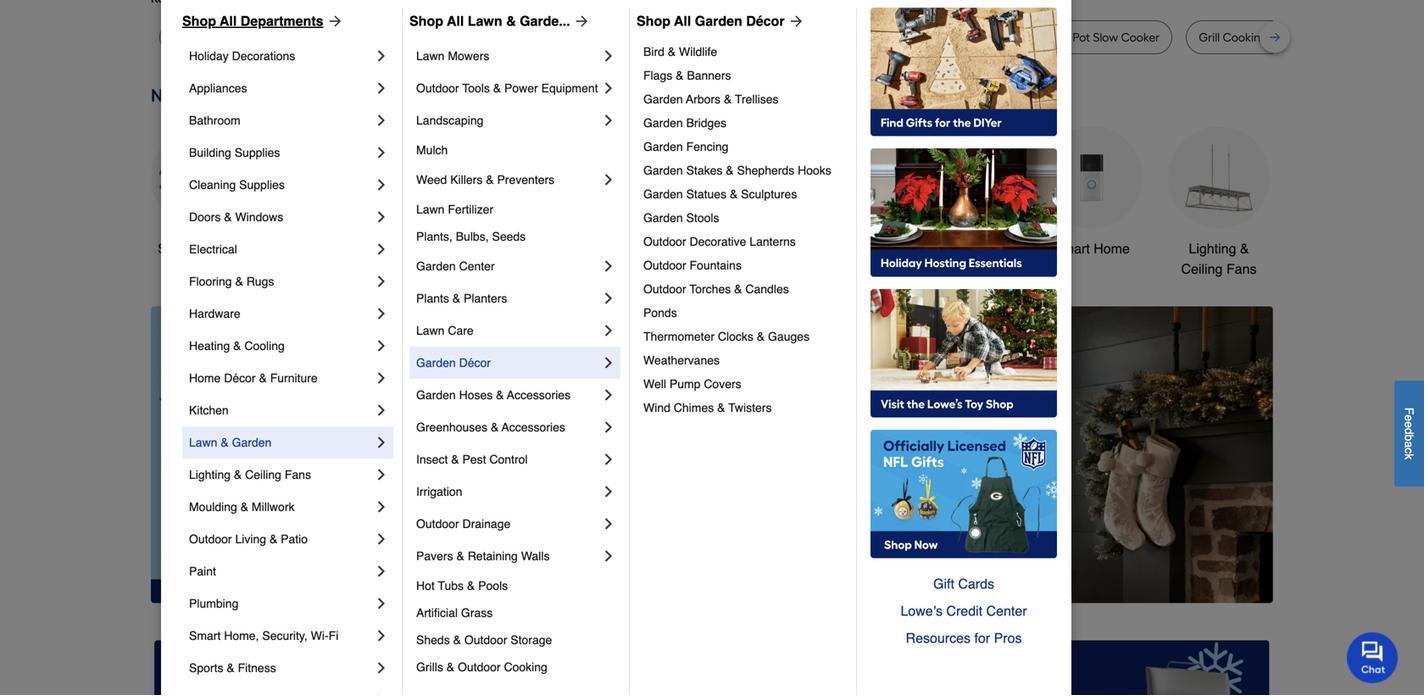 Task type: describe. For each thing, give the bounding box(es) containing it.
crock for crock pot slow cooker
[[1038, 30, 1070, 45]]

flooring
[[189, 275, 232, 288]]

outdoor drainage link
[[416, 508, 600, 540]]

kitchen faucets link
[[660, 127, 761, 259]]

garden for décor
[[416, 356, 456, 370]]

cooling
[[245, 339, 285, 353]]

2 cooking from the left
[[1223, 30, 1268, 45]]

shepherds
[[737, 164, 795, 177]]

& inside hot tubs & pools link
[[467, 579, 475, 593]]

statues
[[686, 187, 727, 201]]

chevron right image for garden hoses & accessories
[[600, 387, 617, 404]]

chevron right image for garden décor
[[600, 354, 617, 371]]

credit
[[947, 603, 983, 619]]

chevron right image for pavers & retaining walls
[[600, 548, 617, 565]]

2 cooker from the left
[[429, 30, 468, 45]]

slow cooker
[[172, 30, 239, 45]]

garden down 'kitchen' link
[[232, 436, 272, 449]]

heating
[[189, 339, 230, 353]]

all for lawn
[[447, 13, 464, 29]]

control
[[490, 453, 528, 466]]

chimes
[[674, 401, 714, 415]]

resources for pros
[[906, 630, 1022, 646]]

bird & wildlife link
[[644, 40, 845, 64]]

& inside outdoor tools & equipment
[[877, 241, 886, 256]]

& inside the greenhouses & accessories link
[[491, 421, 499, 434]]

artificial
[[416, 606, 458, 620]]

officially licensed n f l gifts. shop now. image
[[871, 430, 1057, 559]]

smart home link
[[1041, 127, 1143, 259]]

smart for smart home
[[1054, 241, 1090, 256]]

find gifts for the diyer. image
[[871, 8, 1057, 137]]

1 e from the top
[[1403, 415, 1416, 421]]

& inside bird & wildlife link
[[668, 45, 676, 59]]

0 vertical spatial lighting
[[1189, 241, 1237, 256]]

pools
[[478, 579, 508, 593]]

plumbing link
[[189, 588, 373, 620]]

pavers
[[416, 549, 453, 563]]

smart home, security, wi-fi
[[189, 629, 339, 643]]

& inside wind chimes & twisters link
[[717, 401, 725, 415]]

chevron right image for bathroom
[[373, 112, 390, 129]]

garden stakes & shepherds hooks link
[[644, 159, 845, 182]]

shop for shop all departments
[[182, 13, 216, 29]]

home décor & furniture link
[[189, 362, 373, 394]]

microwave countertop
[[507, 30, 631, 45]]

& inside lawn & garden link
[[221, 436, 229, 449]]

& inside flooring & rugs link
[[235, 275, 243, 288]]

chevron right image for cleaning supplies
[[373, 176, 390, 193]]

outdoor living & patio
[[189, 532, 308, 546]]

arrow right image for shop all lawn & garde...
[[570, 13, 591, 30]]

garden for stools
[[644, 211, 683, 225]]

hot tubs & pools link
[[416, 572, 617, 599]]

food warmer
[[670, 30, 744, 45]]

chevron right image for garden center
[[600, 258, 617, 275]]

decorations for holiday
[[232, 49, 295, 63]]

& inside the home décor & furniture link
[[259, 371, 267, 385]]

smart for smart home, security, wi-fi
[[189, 629, 221, 643]]

chevron right image for irrigation
[[600, 483, 617, 500]]

chevron right image for landscaping
[[600, 112, 617, 129]]

sheds & outdoor storage
[[416, 633, 552, 647]]

planters
[[464, 292, 507, 305]]

tools for outdoor tools & power equipment
[[462, 81, 490, 95]]

1 vertical spatial accessories
[[502, 421, 565, 434]]

holiday
[[189, 49, 229, 63]]

1 cooking from the left
[[838, 30, 883, 45]]

lawn for lawn & garden
[[189, 436, 217, 449]]

2 slow from the left
[[401, 30, 426, 45]]

microwave
[[507, 30, 566, 45]]

garden hoses & accessories
[[416, 388, 571, 402]]

chevron right image for plants & planters
[[600, 290, 617, 307]]

pest
[[463, 453, 486, 466]]

garden for statues
[[644, 187, 683, 201]]

covers
[[704, 377, 742, 391]]

& inside outdoor living & patio link
[[270, 532, 278, 546]]

fertilizer
[[448, 203, 494, 216]]

décor for shop all lawn & garde...
[[459, 356, 491, 370]]

f
[[1403, 408, 1416, 415]]

& inside the outdoor tools & power equipment link
[[493, 81, 501, 95]]

outdoor for outdoor living & patio
[[189, 532, 232, 546]]

gift
[[934, 576, 955, 592]]

2 horizontal spatial décor
[[746, 13, 785, 29]]

garden fencing
[[644, 140, 729, 153]]

plumbing
[[189, 597, 239, 610]]

b
[[1403, 435, 1416, 441]]

0 horizontal spatial center
[[459, 259, 495, 273]]

kitchen for kitchen
[[189, 404, 229, 417]]

bird
[[644, 45, 665, 59]]

tools inside tools link
[[440, 241, 472, 256]]

cleaning supplies
[[189, 178, 285, 192]]

for
[[975, 630, 990, 646]]

f e e d b a c k
[[1403, 408, 1416, 460]]

up to 30 percent off select grills and accessories. image
[[916, 640, 1270, 695]]

garden stools link
[[644, 206, 845, 230]]

irrigation
[[416, 485, 463, 499]]

plants, bulbs, seeds
[[416, 230, 526, 243]]

chevron right image for greenhouses & accessories
[[600, 419, 617, 436]]

& inside sports & fitness "link"
[[227, 661, 235, 675]]

& inside sheds & outdoor storage "link"
[[453, 633, 461, 647]]

triple
[[369, 30, 398, 45]]

clocks
[[718, 330, 754, 343]]

outdoor tools & equipment
[[789, 241, 886, 277]]

0 horizontal spatial equipment
[[541, 81, 598, 95]]

cleaning supplies link
[[189, 169, 373, 201]]

shop all lawn & garde... link
[[410, 11, 591, 31]]

arrow right image inside shop all garden décor link
[[785, 13, 805, 30]]

wi-
[[311, 629, 329, 643]]

crock for crock pot cooking pot
[[783, 30, 814, 45]]

new deals every day during 25 days of deals image
[[151, 81, 1274, 110]]

1 vertical spatial bathroom
[[936, 241, 994, 256]]

chevron right image for appliances
[[373, 80, 390, 97]]

rack
[[1369, 30, 1396, 45]]

chevron right image for flooring & rugs
[[373, 273, 390, 290]]

shop all departments link
[[182, 11, 344, 31]]

garden décor
[[416, 356, 491, 370]]

outdoor decorative lanterns
[[644, 235, 796, 248]]

outdoor for outdoor torches & candles
[[644, 282, 686, 296]]

lawn care
[[416, 324, 474, 337]]

candles
[[746, 282, 789, 296]]

pros
[[994, 630, 1022, 646]]

1 vertical spatial ceiling
[[245, 468, 281, 482]]

chevron right image for outdoor tools & power equipment
[[600, 80, 617, 97]]

0 horizontal spatial bathroom link
[[189, 104, 373, 137]]

& inside thermometer clocks & gauges link
[[757, 330, 765, 343]]

sports
[[189, 661, 223, 675]]

cooking
[[504, 661, 548, 674]]

1 cooker from the left
[[200, 30, 239, 45]]

hot
[[416, 579, 435, 593]]

insect & pest control
[[416, 453, 528, 466]]

décor for shop all departments
[[224, 371, 256, 385]]

landscaping link
[[416, 104, 600, 137]]

holiday decorations
[[189, 49, 295, 63]]

c
[[1403, 448, 1416, 454]]

shop all garden décor
[[637, 13, 785, 29]]

chevron right image for heating & cooling
[[373, 337, 390, 354]]

1 horizontal spatial arrow right image
[[1242, 455, 1259, 472]]

flags & banners
[[644, 69, 731, 82]]

visit the lowe's toy shop. image
[[871, 289, 1057, 418]]

christmas decorations
[[547, 241, 620, 277]]

pavers & retaining walls link
[[416, 540, 600, 572]]

3 cooker from the left
[[1121, 30, 1160, 45]]

chevron right image for lawn mowers
[[600, 47, 617, 64]]

garden for bridges
[[644, 116, 683, 130]]

garden center
[[416, 259, 495, 273]]

shop all deals
[[158, 241, 246, 256]]

garden up warmer at the top
[[695, 13, 743, 29]]

bird & wildlife
[[644, 45, 717, 59]]

& inside pavers & retaining walls 'link'
[[457, 549, 464, 563]]

departments
[[241, 13, 324, 29]]

bridges
[[686, 116, 727, 130]]

thermometer clocks & gauges
[[644, 330, 810, 343]]

lawn fertilizer
[[416, 203, 494, 216]]

weathervanes link
[[644, 348, 845, 372]]

cleaning
[[189, 178, 236, 192]]

chevron right image for holiday decorations
[[373, 47, 390, 64]]

3 slow from the left
[[1093, 30, 1118, 45]]

& inside moulding & millwork link
[[241, 500, 248, 514]]

& inside flags & banners link
[[676, 69, 684, 82]]

mowers
[[448, 49, 490, 63]]

1 vertical spatial lighting & ceiling fans link
[[189, 459, 373, 491]]

flags & banners link
[[644, 64, 845, 87]]

arrow right image for shop all departments
[[324, 13, 344, 30]]

1 slow from the left
[[172, 30, 197, 45]]

equipment inside outdoor tools & equipment
[[805, 261, 870, 277]]

chevron right image for home décor & furniture
[[373, 370, 390, 387]]

crock for crock pot
[[278, 30, 310, 45]]

scroll to item #2 image
[[817, 573, 858, 579]]

chevron right image for hardware
[[373, 305, 390, 322]]

outdoor fountains link
[[644, 254, 845, 277]]

garden for hoses
[[416, 388, 456, 402]]

lawn mowers
[[416, 49, 490, 63]]

building
[[189, 146, 231, 159]]

heating & cooling link
[[189, 330, 373, 362]]

building supplies link
[[189, 137, 373, 169]]

electrical link
[[189, 233, 373, 265]]

storage
[[511, 633, 552, 647]]

home décor & furniture
[[189, 371, 318, 385]]

chevron right image for building supplies
[[373, 144, 390, 161]]

75 percent off all artificial christmas trees, holiday lights and more. image
[[452, 306, 1274, 603]]

bulbs,
[[456, 230, 489, 243]]

outdoor for outdoor tools & equipment
[[789, 241, 838, 256]]



Task type: vqa. For each thing, say whether or not it's contained in the screenshot.
the rightmost Product
no



Task type: locate. For each thing, give the bounding box(es) containing it.
tubs
[[438, 579, 464, 593]]

1 horizontal spatial ceiling
[[1182, 261, 1223, 277]]

cooker up lawn mowers
[[429, 30, 468, 45]]

decorations down 'christmas'
[[547, 261, 620, 277]]

pot
[[312, 30, 330, 45], [817, 30, 835, 45], [886, 30, 903, 45], [982, 30, 999, 45], [1073, 30, 1090, 45]]

1 horizontal spatial bathroom link
[[914, 127, 1016, 259]]

weed
[[416, 173, 447, 187]]

5 pot from the left
[[1073, 30, 1090, 45]]

supplies up windows
[[239, 178, 285, 192]]

arrow right image inside the shop all departments link
[[324, 13, 344, 30]]

get up to 2 free select tools or batteries when you buy 1 with select purchases. image
[[154, 640, 508, 695]]

garden for arbors
[[644, 92, 683, 106]]

chevron right image for doors & windows
[[373, 209, 390, 226]]

shop all deals link
[[151, 127, 253, 259]]

doors & windows link
[[189, 201, 373, 233]]

rugs
[[246, 275, 274, 288]]

1 horizontal spatial equipment
[[805, 261, 870, 277]]

arbors
[[686, 92, 721, 106]]

0 vertical spatial arrow right image
[[785, 13, 805, 30]]

mulch
[[416, 143, 448, 157]]

1 horizontal spatial smart
[[1054, 241, 1090, 256]]

e up d
[[1403, 415, 1416, 421]]

0 horizontal spatial smart
[[189, 629, 221, 643]]

0 horizontal spatial lighting & ceiling fans
[[189, 468, 311, 482]]

grill cooking grate & warming rack
[[1199, 30, 1396, 45]]

lanterns
[[750, 235, 796, 248]]

1 vertical spatial center
[[987, 603, 1027, 619]]

0 vertical spatial supplies
[[235, 146, 280, 159]]

4 pot from the left
[[982, 30, 999, 45]]

décor down heating & cooling
[[224, 371, 256, 385]]

supplies for cleaning supplies
[[239, 178, 285, 192]]

0 vertical spatial kitchen
[[662, 241, 707, 256]]

equipment right power
[[541, 81, 598, 95]]

lawn mowers link
[[416, 40, 600, 72]]

accessories
[[507, 388, 571, 402], [502, 421, 565, 434]]

0 vertical spatial décor
[[746, 13, 785, 29]]

1 horizontal spatial décor
[[459, 356, 491, 370]]

& inside grills & outdoor cooking link
[[447, 661, 455, 674]]

2 horizontal spatial crock
[[1038, 30, 1070, 45]]

hoses
[[459, 388, 493, 402]]

outdoor inside "link"
[[464, 633, 507, 647]]

holiday decorations link
[[189, 40, 373, 72]]

0 vertical spatial bathroom
[[189, 114, 241, 127]]

cooker left 'grill'
[[1121, 30, 1160, 45]]

accessories up the greenhouses & accessories link at the bottom of page
[[507, 388, 571, 402]]

hardware link
[[189, 298, 373, 330]]

countertop
[[569, 30, 631, 45]]

0 horizontal spatial lighting
[[189, 468, 231, 482]]

shop up the triple slow cooker
[[410, 13, 443, 29]]

1 horizontal spatial arrow right image
[[570, 13, 591, 30]]

lawn left care at the left of the page
[[416, 324, 445, 337]]

pot for instant pot
[[982, 30, 999, 45]]

lighting & ceiling fans
[[1182, 241, 1257, 277], [189, 468, 311, 482]]

1 horizontal spatial shop
[[410, 13, 443, 29]]

chevron right image
[[373, 47, 390, 64], [600, 47, 617, 64], [600, 171, 617, 188], [373, 241, 390, 258], [600, 290, 617, 307], [373, 305, 390, 322], [373, 337, 390, 354], [373, 370, 390, 387], [600, 387, 617, 404], [600, 419, 617, 436], [600, 483, 617, 500], [600, 516, 617, 532], [373, 531, 390, 548], [373, 627, 390, 644], [373, 660, 390, 677], [373, 692, 390, 695]]

0 vertical spatial smart
[[1054, 241, 1090, 256]]

outdoor tools & power equipment
[[416, 81, 598, 95]]

decorations inside christmas decorations link
[[547, 261, 620, 277]]

garden for stakes
[[644, 164, 683, 177]]

tools inside the outdoor tools & power equipment link
[[462, 81, 490, 95]]

all for deals
[[193, 241, 207, 256]]

weed killers & preventers link
[[416, 164, 600, 196]]

shop all departments
[[182, 13, 324, 29]]

cooking
[[838, 30, 883, 45], [1223, 30, 1268, 45]]

garden down garden bridges
[[644, 140, 683, 153]]

center up pros
[[987, 603, 1027, 619]]

0 horizontal spatial décor
[[224, 371, 256, 385]]

recommended searches for you heading
[[151, 0, 1274, 7]]

1 horizontal spatial decorations
[[547, 261, 620, 277]]

1 pot from the left
[[312, 30, 330, 45]]

1 vertical spatial arrow right image
[[1242, 455, 1259, 472]]

0 horizontal spatial decorations
[[232, 49, 295, 63]]

0 horizontal spatial shop
[[182, 13, 216, 29]]

all for garden
[[674, 13, 691, 29]]

all
[[220, 13, 237, 29], [447, 13, 464, 29], [674, 13, 691, 29], [193, 241, 207, 256]]

garden down plants,
[[416, 259, 456, 273]]

2 vertical spatial décor
[[224, 371, 256, 385]]

christmas
[[553, 241, 614, 256]]

0 horizontal spatial bathroom
[[189, 114, 241, 127]]

0 horizontal spatial ceiling
[[245, 468, 281, 482]]

chevron right image for lawn care
[[600, 322, 617, 339]]

thermometer clocks & gauges link
[[644, 325, 845, 348]]

pot for crock pot cooking pot
[[817, 30, 835, 45]]

2 pot from the left
[[817, 30, 835, 45]]

crock down departments
[[278, 30, 310, 45]]

0 vertical spatial equipment
[[541, 81, 598, 95]]

2 crock from the left
[[783, 30, 814, 45]]

lawn up plants,
[[416, 203, 445, 216]]

shop these last-minute gifts. $99 or less. quantities are limited and won't last. image
[[151, 306, 425, 603]]

plants,
[[416, 230, 453, 243]]

chevron right image for lawn & garden
[[373, 434, 390, 451]]

pot for crock pot slow cooker
[[1073, 30, 1090, 45]]

garden for fencing
[[644, 140, 683, 153]]

supplies inside "link"
[[235, 146, 280, 159]]

outdoor for outdoor fountains
[[644, 259, 686, 272]]

0 vertical spatial fans
[[1227, 261, 1257, 277]]

garden down garden fencing on the top of the page
[[644, 164, 683, 177]]

1 vertical spatial equipment
[[805, 261, 870, 277]]

bathroom link
[[189, 104, 373, 137], [914, 127, 1016, 259]]

2 shop from the left
[[410, 13, 443, 29]]

garden up greenhouses
[[416, 388, 456, 402]]

e up b
[[1403, 421, 1416, 428]]

1 crock from the left
[[278, 30, 310, 45]]

0 vertical spatial accessories
[[507, 388, 571, 402]]

0 horizontal spatial fans
[[285, 468, 311, 482]]

e
[[1403, 415, 1416, 421], [1403, 421, 1416, 428]]

center
[[459, 259, 495, 273], [987, 603, 1027, 619]]

1 vertical spatial smart
[[189, 629, 221, 643]]

arrow right image
[[324, 13, 344, 30], [570, 13, 591, 30]]

chat invite button image
[[1347, 632, 1399, 684]]

grill
[[1199, 30, 1220, 45]]

appliances
[[189, 81, 247, 95]]

0 vertical spatial center
[[459, 259, 495, 273]]

1 horizontal spatial lighting
[[1189, 241, 1237, 256]]

outdoor for outdoor tools & power equipment
[[416, 81, 459, 95]]

décor up bird & wildlife link
[[746, 13, 785, 29]]

all up slow cooker
[[220, 13, 237, 29]]

garden down lawn care
[[416, 356, 456, 370]]

cards
[[958, 576, 995, 592]]

center down bulbs,
[[459, 259, 495, 273]]

arrow right image up microwave countertop
[[570, 13, 591, 30]]

chevron right image for smart home, security, wi-fi
[[373, 627, 390, 644]]

décor up hoses
[[459, 356, 491, 370]]

0 vertical spatial lighting & ceiling fans
[[1182, 241, 1257, 277]]

tools for outdoor tools & equipment
[[842, 241, 873, 256]]

0 horizontal spatial crock
[[278, 30, 310, 45]]

& inside plants & planters link
[[453, 292, 461, 305]]

& inside heating & cooling link
[[233, 339, 241, 353]]

holiday hosting essentials. image
[[871, 148, 1057, 277]]

0 vertical spatial home
[[1094, 241, 1130, 256]]

& inside outdoor torches & candles link
[[734, 282, 742, 296]]

& inside shop all lawn & garde... link
[[506, 13, 516, 29]]

outdoor inside 'link'
[[644, 259, 686, 272]]

crock up flags & banners link
[[783, 30, 814, 45]]

warming
[[1316, 30, 1367, 45]]

0 horizontal spatial lighting & ceiling fans link
[[189, 459, 373, 491]]

1 horizontal spatial crock
[[783, 30, 814, 45]]

0 vertical spatial lighting & ceiling fans link
[[1168, 127, 1270, 279]]

shop
[[182, 13, 216, 29], [410, 13, 443, 29], [637, 13, 671, 29]]

1 arrow right image from the left
[[324, 13, 344, 30]]

pot for crock pot
[[312, 30, 330, 45]]

garden down flags
[[644, 92, 683, 106]]

furniture
[[270, 371, 318, 385]]

outdoor for outdoor decorative lanterns
[[644, 235, 686, 248]]

doors
[[189, 210, 221, 224]]

1 vertical spatial supplies
[[239, 178, 285, 192]]

arrow left image
[[466, 455, 483, 472]]

0 horizontal spatial home
[[189, 371, 221, 385]]

flooring & rugs
[[189, 275, 274, 288]]

0 horizontal spatial kitchen
[[189, 404, 229, 417]]

sculptures
[[741, 187, 797, 201]]

power
[[505, 81, 538, 95]]

chevron right image for kitchen
[[373, 402, 390, 419]]

shop for shop all garden décor
[[637, 13, 671, 29]]

lawn for lawn fertilizer
[[416, 203, 445, 216]]

shop all lawn & garde...
[[410, 13, 570, 29]]

chevron right image for plumbing
[[373, 595, 390, 612]]

1 horizontal spatial lighting & ceiling fans link
[[1168, 127, 1270, 279]]

moulding
[[189, 500, 237, 514]]

resources for pros link
[[871, 625, 1057, 652]]

garden up garden fencing on the top of the page
[[644, 116, 683, 130]]

1 vertical spatial kitchen
[[189, 404, 229, 417]]

& inside garden arbors & trellises link
[[724, 92, 732, 106]]

arrow right image up the crock pot
[[324, 13, 344, 30]]

garden up 'garden stools'
[[644, 187, 683, 201]]

garden left the stools
[[644, 211, 683, 225]]

1 vertical spatial lighting
[[189, 468, 231, 482]]

0 horizontal spatial slow
[[172, 30, 197, 45]]

& inside garden statues & sculptures link
[[730, 187, 738, 201]]

torches
[[690, 282, 731, 296]]

cooker up holiday
[[200, 30, 239, 45]]

patio
[[281, 532, 308, 546]]

2 horizontal spatial cooker
[[1121, 30, 1160, 45]]

shop for shop all lawn & garde...
[[410, 13, 443, 29]]

supplies up cleaning supplies
[[235, 146, 280, 159]]

accessories up control
[[502, 421, 565, 434]]

outdoor inside outdoor tools & equipment
[[789, 241, 838, 256]]

chevron right image for paint
[[373, 563, 390, 580]]

3 crock from the left
[[1038, 30, 1070, 45]]

kitchen up the 'lawn & garden'
[[189, 404, 229, 417]]

chevron right image for electrical
[[373, 241, 390, 258]]

arrow right image
[[785, 13, 805, 30], [1242, 455, 1259, 472]]

chevron right image for weed killers & preventers
[[600, 171, 617, 188]]

ceiling
[[1182, 261, 1223, 277], [245, 468, 281, 482]]

chevron right image for outdoor drainage
[[600, 516, 617, 532]]

0 horizontal spatial cooker
[[200, 30, 239, 45]]

lawn fertilizer link
[[416, 196, 617, 223]]

equipment up gauges
[[805, 261, 870, 277]]

0 horizontal spatial arrow right image
[[785, 13, 805, 30]]

all right shop
[[193, 241, 207, 256]]

1 vertical spatial lighting & ceiling fans
[[189, 468, 311, 482]]

1 horizontal spatial bathroom
[[936, 241, 994, 256]]

all up lawn mowers
[[447, 13, 464, 29]]

wind chimes & twisters
[[644, 401, 772, 415]]

& inside garden stakes & shepherds hooks link
[[726, 164, 734, 177]]

garden stools
[[644, 211, 719, 225]]

scroll to item #4 element
[[898, 571, 942, 581]]

decorations inside holiday decorations link
[[232, 49, 295, 63]]

& inside 'garden hoses & accessories' link
[[496, 388, 504, 402]]

slow
[[172, 30, 197, 45], [401, 30, 426, 45], [1093, 30, 1118, 45]]

lawn for lawn mowers
[[416, 49, 445, 63]]

1 horizontal spatial fans
[[1227, 261, 1257, 277]]

1 shop from the left
[[182, 13, 216, 29]]

0 vertical spatial ceiling
[[1182, 261, 1223, 277]]

lawn for lawn care
[[416, 324, 445, 337]]

scroll to item #5 image
[[942, 573, 983, 579]]

1 horizontal spatial kitchen
[[662, 241, 707, 256]]

& inside weed killers & preventers link
[[486, 173, 494, 187]]

plants
[[416, 292, 449, 305]]

f e e d b a c k button
[[1395, 381, 1424, 487]]

ponds link
[[644, 301, 845, 325]]

1 vertical spatial decorations
[[547, 261, 620, 277]]

2 horizontal spatial shop
[[637, 13, 671, 29]]

& inside insect & pest control link
[[451, 453, 459, 466]]

crock right instant pot
[[1038, 30, 1070, 45]]

decorations down the shop all departments link
[[232, 49, 295, 63]]

2 horizontal spatial slow
[[1093, 30, 1118, 45]]

outdoor fountains
[[644, 259, 742, 272]]

moulding & millwork
[[189, 500, 295, 514]]

all up food
[[674, 13, 691, 29]]

shop up slow cooker
[[182, 13, 216, 29]]

millwork
[[252, 500, 295, 514]]

2 arrow right image from the left
[[570, 13, 591, 30]]

& inside doors & windows link
[[224, 210, 232, 224]]

3 pot from the left
[[886, 30, 903, 45]]

kitchen for kitchen faucets
[[662, 241, 707, 256]]

up to 35 percent off select small appliances. image
[[535, 640, 889, 695]]

hooks
[[798, 164, 832, 177]]

1 vertical spatial home
[[189, 371, 221, 385]]

decorations for christmas
[[547, 261, 620, 277]]

walls
[[521, 549, 550, 563]]

weathervanes
[[644, 354, 720, 367]]

doors & windows
[[189, 210, 283, 224]]

lawn up moulding
[[189, 436, 217, 449]]

chevron right image for sports & fitness
[[373, 660, 390, 677]]

1 horizontal spatial lighting & ceiling fans
[[1182, 241, 1257, 277]]

2 e from the top
[[1403, 421, 1416, 428]]

0 horizontal spatial arrow right image
[[324, 13, 344, 30]]

supplies
[[235, 146, 280, 159], [239, 178, 285, 192]]

chevron right image for moulding & millwork
[[373, 499, 390, 516]]

retaining
[[468, 549, 518, 563]]

outdoor for outdoor drainage
[[416, 517, 459, 531]]

1 horizontal spatial cooker
[[429, 30, 468, 45]]

garden for center
[[416, 259, 456, 273]]

1 horizontal spatial slow
[[401, 30, 426, 45]]

shop up bird
[[637, 13, 671, 29]]

preventers
[[497, 173, 555, 187]]

trellises
[[735, 92, 779, 106]]

greenhouses & accessories link
[[416, 411, 600, 443]]

tools
[[462, 81, 490, 95], [440, 241, 472, 256], [842, 241, 873, 256]]

garden statues & sculptures
[[644, 187, 797, 201]]

tools inside outdoor tools & equipment
[[842, 241, 873, 256]]

chevron right image for outdoor living & patio
[[373, 531, 390, 548]]

1 vertical spatial décor
[[459, 356, 491, 370]]

cooker
[[200, 30, 239, 45], [429, 30, 468, 45], [1121, 30, 1160, 45]]

1 horizontal spatial cooking
[[1223, 30, 1268, 45]]

care
[[448, 324, 474, 337]]

1 horizontal spatial home
[[1094, 241, 1130, 256]]

chevron right image
[[373, 80, 390, 97], [600, 80, 617, 97], [373, 112, 390, 129], [600, 112, 617, 129], [373, 144, 390, 161], [373, 176, 390, 193], [373, 209, 390, 226], [600, 258, 617, 275], [373, 273, 390, 290], [600, 322, 617, 339], [600, 354, 617, 371], [373, 402, 390, 419], [373, 434, 390, 451], [600, 451, 617, 468], [373, 466, 390, 483], [373, 499, 390, 516], [600, 548, 617, 565], [373, 563, 390, 580], [373, 595, 390, 612]]

supplies for building supplies
[[235, 146, 280, 159]]

1 horizontal spatial center
[[987, 603, 1027, 619]]

chevron right image for lighting & ceiling fans
[[373, 466, 390, 483]]

garden
[[695, 13, 743, 29], [644, 92, 683, 106], [644, 116, 683, 130], [644, 140, 683, 153], [644, 164, 683, 177], [644, 187, 683, 201], [644, 211, 683, 225], [416, 259, 456, 273], [416, 356, 456, 370], [416, 388, 456, 402], [232, 436, 272, 449]]

arrow right image inside shop all lawn & garde... link
[[570, 13, 591, 30]]

lawn down the triple slow cooker
[[416, 49, 445, 63]]

chevron right image for insect & pest control
[[600, 451, 617, 468]]

0 vertical spatial decorations
[[232, 49, 295, 63]]

lawn up mowers
[[468, 13, 503, 29]]

3 shop from the left
[[637, 13, 671, 29]]

wind chimes & twisters link
[[644, 396, 845, 420]]

kitchen up outdoor fountains
[[662, 241, 707, 256]]

1 vertical spatial fans
[[285, 468, 311, 482]]

heating & cooling
[[189, 339, 285, 353]]

all for departments
[[220, 13, 237, 29]]

garden arbors & trellises link
[[644, 87, 845, 111]]

0 horizontal spatial cooking
[[838, 30, 883, 45]]

pavers & retaining walls
[[416, 549, 550, 563]]

plants & planters link
[[416, 282, 600, 315]]



